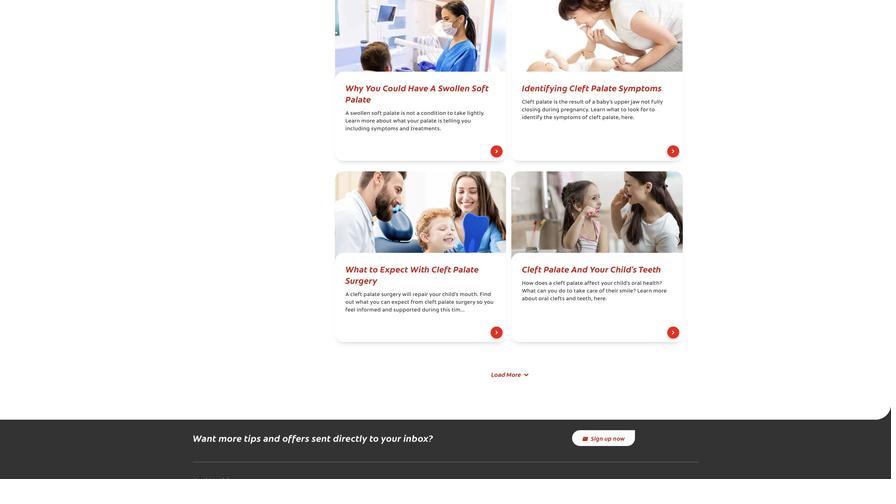 Task type: locate. For each thing, give the bounding box(es) containing it.
a inside the cleft palate is the result of a baby's upper jaw not fully closing during pregnancy. learn what to look for to identify the symptoms of cleft palate, here.
[[593, 100, 596, 105]]

surgery
[[382, 293, 401, 298], [456, 300, 476, 306]]

child's
[[615, 281, 631, 287], [443, 293, 459, 298]]

a right have at the left
[[431, 82, 437, 94]]

is inside the cleft palate is the result of a baby's upper jaw not fully closing during pregnancy. learn what to look for to identify the symptoms of cleft palate, here.
[[554, 100, 558, 105]]

cleft palate and your child's teeth
[[522, 263, 662, 275]]

2 vertical spatial a
[[346, 293, 349, 298]]

here. inside the cleft palate is the result of a baby's upper jaw not fully closing during pregnancy. learn what to look for to identify the symptoms of cleft palate, here.
[[622, 115, 635, 121]]

to left expect
[[370, 263, 378, 275]]

1 horizontal spatial what
[[522, 289, 536, 294]]

will
[[403, 293, 412, 298]]

cleft
[[590, 115, 602, 121], [554, 281, 566, 287], [351, 293, 363, 298], [425, 300, 437, 306]]

during left this
[[422, 308, 440, 313]]

can inside the how does a cleft palate affect your child's oral health? what can you do to take care of their smile? learn more about oral clefts and teeth, here.
[[538, 289, 547, 294]]

to down upper
[[622, 108, 627, 113]]

a inside a swollen soft palate is not a condition to take lightly. learn more about what your palate is telling you including symptoms and treatments.
[[417, 111, 420, 116]]

what
[[346, 263, 368, 275], [522, 289, 536, 294]]

more down health?
[[654, 289, 668, 294]]

1 vertical spatial not
[[407, 111, 416, 116]]

1 horizontal spatial what
[[393, 119, 406, 124]]

a inside a swollen soft palate is not a condition to take lightly. learn more about what your palate is telling you including symptoms and treatments.
[[346, 111, 349, 116]]

child's for cleft
[[443, 293, 459, 298]]

2 vertical spatial is
[[438, 119, 443, 124]]

cleft left palate,
[[590, 115, 602, 121]]

1 vertical spatial oral
[[539, 297, 549, 302]]

here. for your
[[595, 297, 608, 302]]

1 horizontal spatial take
[[574, 289, 586, 294]]

take up telling
[[455, 111, 466, 116]]

what down why you could have a swollen soft palate
[[393, 119, 406, 124]]

0 horizontal spatial here.
[[595, 297, 608, 302]]

0 vertical spatial symptoms
[[554, 115, 581, 121]]

0 vertical spatial more
[[362, 119, 375, 124]]

cleft inside the cleft palate is the result of a baby's upper jaw not fully closing during pregnancy. learn what to look for to identify the symptoms of cleft palate, here.
[[590, 115, 602, 121]]

of right care
[[600, 289, 605, 294]]

palate inside why you could have a swollen soft palate
[[346, 93, 371, 105]]

learn inside the cleft palate is the result of a baby's upper jaw not fully closing during pregnancy. learn what to look for to identify the symptoms of cleft palate, here.
[[591, 108, 606, 113]]

cleft
[[570, 82, 590, 94], [522, 100, 535, 105], [432, 263, 452, 275], [522, 263, 542, 275]]

sign up now link
[[573, 431, 636, 447]]

expect
[[380, 263, 409, 275]]

0 horizontal spatial symptoms
[[372, 127, 399, 132]]

soft
[[372, 111, 382, 116]]

more
[[507, 371, 522, 379]]

here. down look
[[622, 115, 635, 121]]

2 horizontal spatial a
[[593, 100, 596, 105]]

2 vertical spatial more
[[219, 432, 242, 445]]

to inside a swollen soft palate is not a condition to take lightly. learn more about what your palate is telling you including symptoms and treatments.
[[448, 111, 453, 116]]

can down does
[[538, 289, 547, 294]]

child's
[[611, 263, 638, 275]]

the
[[560, 100, 568, 105], [544, 115, 553, 121]]

1 vertical spatial of
[[583, 115, 588, 121]]

cleft inside the how does a cleft palate affect your child's oral health? what can you do to take care of their smile? learn more about oral clefts and teeth, here.
[[554, 281, 566, 287]]

cleft inside what to expect with cleft palate surgery
[[432, 263, 452, 275]]

clefts
[[551, 297, 565, 302]]

0 vertical spatial of
[[586, 100, 591, 105]]

1 vertical spatial learn
[[346, 119, 360, 124]]

of
[[586, 100, 591, 105], [583, 115, 588, 121], [600, 289, 605, 294]]

a for could
[[417, 111, 420, 116]]

load more
[[492, 371, 522, 379]]

to right directly on the bottom of page
[[370, 432, 379, 445]]

your
[[590, 263, 609, 275]]

look
[[629, 108, 640, 113]]

0 horizontal spatial the
[[544, 115, 553, 121]]

learn
[[591, 108, 606, 113], [346, 119, 360, 124], [638, 289, 653, 294]]

1 horizontal spatial is
[[438, 119, 443, 124]]

2 vertical spatial a
[[549, 281, 553, 287]]

cleft up result
[[570, 82, 590, 94]]

cleft palate is the result of a baby's upper jaw not fully closing during pregnancy. learn what to look for to identify the symptoms of cleft palate, here.
[[522, 100, 663, 121]]

1 horizontal spatial the
[[560, 100, 568, 105]]

1 vertical spatial more
[[654, 289, 668, 294]]

a
[[593, 100, 596, 105], [417, 111, 420, 116], [549, 281, 553, 287]]

a for could
[[346, 111, 349, 116]]

0 vertical spatial about
[[377, 119, 392, 124]]

what up out on the left of the page
[[346, 263, 368, 275]]

is down why you could have a swollen soft palate
[[401, 111, 406, 116]]

0 horizontal spatial is
[[401, 111, 406, 116]]

load more button
[[483, 367, 536, 383]]

0 vertical spatial what
[[346, 263, 368, 275]]

during right closing at right
[[543, 108, 560, 113]]

of right result
[[586, 100, 591, 105]]

smile?
[[620, 289, 637, 294]]

oral up smile?
[[632, 281, 642, 287]]

here. down care
[[595, 297, 608, 302]]

why
[[346, 82, 364, 94]]

symptoms down pregnancy.
[[554, 115, 581, 121]]

tips
[[244, 432, 261, 445]]

why you could have a swollen soft palate
[[346, 82, 489, 105]]

1 horizontal spatial symptoms
[[554, 115, 581, 121]]

palate inside the how does a cleft palate affect your child's oral health? what can you do to take care of their smile? learn more about oral clefts and teeth, here.
[[567, 281, 584, 287]]

1 vertical spatial can
[[381, 300, 391, 306]]

more
[[362, 119, 375, 124], [654, 289, 668, 294], [219, 432, 242, 445]]

and left treatments.
[[400, 127, 410, 132]]

1 vertical spatial what
[[522, 289, 536, 294]]

you up clefts
[[548, 289, 558, 294]]

you down lightly.
[[462, 119, 472, 124]]

your right repair
[[430, 293, 441, 298]]

footer containing why you could have a swollen soft palate
[[330, 0, 689, 391]]

palate up mouth. at the bottom
[[454, 263, 479, 275]]

1 horizontal spatial child's
[[615, 281, 631, 287]]

about inside the how does a cleft palate affect your child's oral health? what can you do to take care of their smile? learn more about oral clefts and teeth, here.
[[522, 297, 538, 302]]

surgery down mouth. at the bottom
[[456, 300, 476, 306]]

a inside why you could have a swollen soft palate
[[431, 82, 437, 94]]

tim...
[[452, 308, 465, 313]]

a right does
[[549, 281, 553, 287]]

what up informed
[[356, 300, 369, 306]]

not down why you could have a swollen soft palate
[[407, 111, 416, 116]]

0 vertical spatial during
[[543, 108, 560, 113]]

what inside what to expect with cleft palate surgery
[[346, 263, 368, 275]]

0 vertical spatial not
[[642, 100, 651, 105]]

1 vertical spatial a
[[346, 111, 349, 116]]

0 horizontal spatial take
[[455, 111, 466, 116]]

with
[[411, 263, 430, 275]]

child's for child's
[[615, 281, 631, 287]]

learn up including
[[346, 119, 360, 124]]

soft
[[472, 82, 489, 94]]

directly
[[333, 432, 368, 445]]

the right identify
[[544, 115, 553, 121]]

1 horizontal spatial more
[[362, 119, 375, 124]]

palate down identifying at the right
[[537, 100, 553, 105]]

more down swollen
[[362, 119, 375, 124]]

1 vertical spatial during
[[422, 308, 440, 313]]

your up their
[[602, 281, 613, 287]]

oral
[[632, 281, 642, 287], [539, 297, 549, 302]]

could
[[383, 82, 407, 94]]

treatments.
[[411, 127, 442, 132]]

0 horizontal spatial can
[[381, 300, 391, 306]]

0 vertical spatial the
[[560, 100, 568, 105]]

a left swollen
[[346, 111, 349, 116]]

about down how
[[522, 297, 538, 302]]

1 horizontal spatial can
[[538, 289, 547, 294]]

your left inbox?
[[382, 432, 402, 445]]

take inside the how does a cleft palate affect your child's oral health? what can you do to take care of their smile? learn more about oral clefts and teeth, here.
[[574, 289, 586, 294]]

during inside the cleft palate is the result of a baby's upper jaw not fully closing during pregnancy. learn what to look for to identify the symptoms of cleft palate, here.
[[543, 108, 560, 113]]

a left 'baby's' in the right of the page
[[593, 100, 596, 105]]

1 horizontal spatial a
[[549, 281, 553, 287]]

a swollen soft palate is not a condition to take lightly. learn more about what your palate is telling you including symptoms and treatments.
[[346, 111, 485, 132]]

0 horizontal spatial child's
[[443, 293, 459, 298]]

a
[[431, 82, 437, 94], [346, 111, 349, 116], [346, 293, 349, 298]]

jaw
[[632, 100, 640, 105]]

1 horizontal spatial during
[[543, 108, 560, 113]]

up
[[605, 435, 612, 443]]

of inside the how does a cleft palate affect your child's oral health? what can you do to take care of their smile? learn more about oral clefts and teeth, here.
[[600, 289, 605, 294]]

and right clefts
[[567, 297, 577, 302]]

1 vertical spatial the
[[544, 115, 553, 121]]

palate inside the cleft palate is the result of a baby's upper jaw not fully closing during pregnancy. learn what to look for to identify the symptoms of cleft palate, here.
[[537, 100, 553, 105]]

to up telling
[[448, 111, 453, 116]]

0 vertical spatial can
[[538, 289, 547, 294]]

0 vertical spatial what
[[607, 108, 620, 113]]

is down condition
[[438, 119, 443, 124]]

you
[[366, 82, 381, 94]]

what down how
[[522, 289, 536, 294]]

1 vertical spatial here.
[[595, 297, 608, 302]]

2 horizontal spatial is
[[554, 100, 558, 105]]

affect
[[585, 281, 600, 287]]

1 vertical spatial take
[[574, 289, 586, 294]]

surgery up expect
[[382, 293, 401, 298]]

2 vertical spatial what
[[356, 300, 369, 306]]

here. inside the how does a cleft palate affect your child's oral health? what can you do to take care of their smile? learn more about oral clefts and teeth, here.
[[595, 297, 608, 302]]

0 horizontal spatial learn
[[346, 119, 360, 124]]

1 horizontal spatial about
[[522, 297, 538, 302]]

1 vertical spatial what
[[393, 119, 406, 124]]

learn down 'baby's' in the right of the page
[[591, 108, 606, 113]]

cleft up closing at right
[[522, 100, 535, 105]]

your
[[408, 119, 419, 124], [602, 281, 613, 287], [430, 293, 441, 298], [382, 432, 402, 445]]

not
[[642, 100, 651, 105], [407, 111, 416, 116]]

pregnancy.
[[561, 108, 590, 113]]

identifying
[[522, 82, 568, 94]]

palate,
[[603, 115, 621, 121]]

child's up smile?
[[615, 281, 631, 287]]

symptoms
[[619, 82, 662, 94]]

about
[[377, 119, 392, 124], [522, 297, 538, 302]]

the left result
[[560, 100, 568, 105]]

palate right the soft
[[384, 111, 400, 116]]

1 vertical spatial about
[[522, 297, 538, 302]]

oral left clefts
[[539, 297, 549, 302]]

1 vertical spatial symptoms
[[372, 127, 399, 132]]

0 vertical spatial here.
[[622, 115, 635, 121]]

footer
[[330, 0, 689, 391]]

2 vertical spatial of
[[600, 289, 605, 294]]

your up treatments.
[[408, 119, 419, 124]]

to inside what to expect with cleft palate surgery
[[370, 263, 378, 275]]

0 vertical spatial is
[[554, 100, 558, 105]]

learn inside the how does a cleft palate affect your child's oral health? what can you do to take care of their smile? learn more about oral clefts and teeth, here.
[[638, 289, 653, 294]]

care
[[587, 289, 598, 294]]

1 horizontal spatial surgery
[[456, 300, 476, 306]]

a inside a cleft palate surgery will repair your child's mouth. find out what you can expect from cleft palate surgery so you feel informed and supported during this tim...
[[346, 293, 349, 298]]

0 vertical spatial learn
[[591, 108, 606, 113]]

have
[[409, 82, 429, 94]]

can left expect
[[381, 300, 391, 306]]

0 horizontal spatial what
[[346, 263, 368, 275]]

what inside a swollen soft palate is not a condition to take lightly. learn more about what your palate is telling you including symptoms and treatments.
[[393, 119, 406, 124]]

cleft right with
[[432, 263, 452, 275]]

take up the teeth,
[[574, 289, 586, 294]]

0 vertical spatial a
[[593, 100, 596, 105]]

palate up swollen
[[346, 93, 371, 105]]

sign up now
[[592, 435, 626, 443]]

child's inside the how does a cleft palate affect your child's oral health? what can you do to take care of their smile? learn more about oral clefts and teeth, here.
[[615, 281, 631, 287]]

more left tips
[[219, 432, 242, 445]]

1 horizontal spatial here.
[[622, 115, 635, 121]]

palate
[[537, 100, 553, 105], [384, 111, 400, 116], [421, 119, 437, 124], [567, 281, 584, 287], [364, 293, 380, 298], [438, 300, 455, 306]]

you down find
[[485, 300, 494, 306]]

during
[[543, 108, 560, 113], [422, 308, 440, 313]]

2 horizontal spatial what
[[607, 108, 620, 113]]

what up palate,
[[607, 108, 620, 113]]

palate inside what to expect with cleft palate surgery
[[454, 263, 479, 275]]

informed
[[357, 308, 381, 313]]

1 horizontal spatial learn
[[591, 108, 606, 113]]

2 horizontal spatial learn
[[638, 289, 653, 294]]

a for expect
[[346, 293, 349, 298]]

child's up this
[[443, 293, 459, 298]]

0 horizontal spatial a
[[417, 111, 420, 116]]

0 horizontal spatial during
[[422, 308, 440, 313]]

including
[[346, 127, 370, 132]]

a up out on the left of the page
[[346, 293, 349, 298]]

and down expect
[[383, 308, 392, 313]]

is
[[554, 100, 558, 105], [401, 111, 406, 116], [438, 119, 443, 124]]

here.
[[622, 115, 635, 121], [595, 297, 608, 302]]

0 vertical spatial oral
[[632, 281, 642, 287]]

teeth,
[[578, 297, 593, 302]]

0 horizontal spatial about
[[377, 119, 392, 124]]

and
[[400, 127, 410, 132], [567, 297, 577, 302], [383, 308, 392, 313], [263, 432, 280, 445]]

upper
[[615, 100, 630, 105]]

symptoms inside a swollen soft palate is not a condition to take lightly. learn more about what your palate is telling you including symptoms and treatments.
[[372, 127, 399, 132]]

symptoms
[[554, 115, 581, 121], [372, 127, 399, 132]]

a inside the how does a cleft palate affect your child's oral health? what can you do to take care of their smile? learn more about oral clefts and teeth, here.
[[549, 281, 553, 287]]

2 horizontal spatial more
[[654, 289, 668, 294]]

0 horizontal spatial not
[[407, 111, 416, 116]]

1 vertical spatial child's
[[443, 293, 459, 298]]

symptoms down the soft
[[372, 127, 399, 132]]

about down the soft
[[377, 119, 392, 124]]

sent
[[312, 432, 331, 445]]

1 vertical spatial a
[[417, 111, 420, 116]]

1 horizontal spatial not
[[642, 100, 651, 105]]

palate
[[592, 82, 617, 94], [346, 93, 371, 105], [454, 263, 479, 275], [544, 263, 570, 275]]

what inside the cleft palate is the result of a baby's upper jaw not fully closing during pregnancy. learn what to look for to identify the symptoms of cleft palate, here.
[[607, 108, 620, 113]]

sign
[[592, 435, 604, 443]]

cleft up do
[[554, 281, 566, 287]]

teeth
[[639, 263, 662, 275]]

want more tips and offers sent directly to your inbox?
[[193, 432, 434, 445]]

can
[[538, 289, 547, 294], [381, 300, 391, 306]]

palate down and
[[567, 281, 584, 287]]

take
[[455, 111, 466, 116], [574, 289, 586, 294]]

what to expect with cleft palate surgery
[[346, 263, 479, 286]]

can inside a cleft palate surgery will repair your child's mouth. find out what you can expect from cleft palate surgery so you feel informed and supported during this tim...
[[381, 300, 391, 306]]

0 vertical spatial a
[[431, 82, 437, 94]]

what
[[607, 108, 620, 113], [393, 119, 406, 124], [356, 300, 369, 306]]

0 horizontal spatial oral
[[539, 297, 549, 302]]

is down identifying at the right
[[554, 100, 558, 105]]

child's inside a cleft palate surgery will repair your child's mouth. find out what you can expect from cleft palate surgery so you feel informed and supported during this tim...
[[443, 293, 459, 298]]

to
[[622, 108, 627, 113], [650, 108, 656, 113], [448, 111, 453, 116], [370, 263, 378, 275], [568, 289, 573, 294], [370, 432, 379, 445]]

to right do
[[568, 289, 573, 294]]

of down pregnancy.
[[583, 115, 588, 121]]

a left condition
[[417, 111, 420, 116]]

0 vertical spatial child's
[[615, 281, 631, 287]]

telling
[[444, 119, 461, 124]]

your inside a cleft palate surgery will repair your child's mouth. find out what you can expect from cleft palate surgery so you feel informed and supported during this tim...
[[430, 293, 441, 298]]

0 horizontal spatial more
[[219, 432, 242, 445]]

from
[[411, 300, 424, 306]]

0 horizontal spatial what
[[356, 300, 369, 306]]

not up for
[[642, 100, 651, 105]]

supported
[[394, 308, 421, 313]]

learn down health?
[[638, 289, 653, 294]]

palate up this
[[438, 300, 455, 306]]

you
[[462, 119, 472, 124], [548, 289, 558, 294], [370, 300, 380, 306], [485, 300, 494, 306]]

2 vertical spatial learn
[[638, 289, 653, 294]]

0 vertical spatial surgery
[[382, 293, 401, 298]]

0 vertical spatial take
[[455, 111, 466, 116]]



Task type: describe. For each thing, give the bounding box(es) containing it.
1 vertical spatial is
[[401, 111, 406, 116]]

now
[[614, 435, 626, 443]]

1 horizontal spatial oral
[[632, 281, 642, 287]]

cleft down repair
[[425, 300, 437, 306]]

more inside the how does a cleft palate affect your child's oral health? what can you do to take care of their smile? learn more about oral clefts and teeth, here.
[[654, 289, 668, 294]]

1 vertical spatial surgery
[[456, 300, 476, 306]]

and inside a cleft palate surgery will repair your child's mouth. find out what you can expect from cleft palate surgery so you feel informed and supported during this tim...
[[383, 308, 392, 313]]

surgery
[[346, 275, 378, 286]]

a cleft palate surgery will repair your child's mouth. find out what you can expect from cleft palate surgery so you feel informed and supported during this tim...
[[346, 293, 494, 313]]

you inside a swollen soft palate is not a condition to take lightly. learn more about what your palate is telling you including symptoms and treatments.
[[462, 119, 472, 124]]

how does a cleft palate affect your child's oral health? what can you do to take care of their smile? learn more about oral clefts and teeth, here.
[[522, 281, 668, 302]]

to right for
[[650, 108, 656, 113]]

baby's
[[597, 100, 613, 105]]

repair
[[413, 293, 428, 298]]

closing
[[522, 108, 541, 113]]

cleft up out on the left of the page
[[351, 293, 363, 298]]

not inside the cleft palate is the result of a baby's upper jaw not fully closing during pregnancy. learn what to look for to identify the symptoms of cleft palate, here.
[[642, 100, 651, 105]]

how
[[522, 281, 534, 287]]

0 horizontal spatial surgery
[[382, 293, 401, 298]]

swollen
[[351, 111, 371, 116]]

this
[[441, 308, 451, 313]]

health?
[[644, 281, 663, 287]]

you inside the how does a cleft palate affect your child's oral health? what can you do to take care of their smile? learn more about oral clefts and teeth, here.
[[548, 289, 558, 294]]

identify
[[522, 115, 543, 121]]

and right tips
[[263, 432, 280, 445]]

fully
[[652, 100, 663, 105]]

palate up treatments.
[[421, 119, 437, 124]]

palate up informed
[[364, 293, 380, 298]]

rounded corner image
[[877, 405, 892, 420]]

during inside a cleft palate surgery will repair your child's mouth. find out what you can expect from cleft palate surgery so you feel informed and supported during this tim...
[[422, 308, 440, 313]]

do
[[559, 289, 566, 294]]

palate up 'baby's' in the right of the page
[[592, 82, 617, 94]]

and inside a swollen soft palate is not a condition to take lightly. learn more about what your palate is telling you including symptoms and treatments.
[[400, 127, 410, 132]]

feel
[[346, 308, 356, 313]]

you up informed
[[370, 300, 380, 306]]

identifying cleft palate symptoms
[[522, 82, 662, 94]]

learn inside a swollen soft palate is not a condition to take lightly. learn more about what your palate is telling you including symptoms and treatments.
[[346, 119, 360, 124]]

take inside a swollen soft palate is not a condition to take lightly. learn more about what your palate is telling you including symptoms and treatments.
[[455, 111, 466, 116]]

your inside a swollen soft palate is not a condition to take lightly. learn more about what your palate is telling you including symptoms and treatments.
[[408, 119, 419, 124]]

not inside a swollen soft palate is not a condition to take lightly. learn more about what your palate is telling you including symptoms and treatments.
[[407, 111, 416, 116]]

what inside a cleft palate surgery will repair your child's mouth. find out what you can expect from cleft palate surgery so you feel informed and supported during this tim...
[[356, 300, 369, 306]]

symptoms inside the cleft palate is the result of a baby's upper jaw not fully closing during pregnancy. learn what to look for to identify the symptoms of cleft palate, here.
[[554, 115, 581, 121]]

expect
[[392, 300, 410, 306]]

offers
[[283, 432, 310, 445]]

lightly.
[[468, 111, 485, 116]]

to inside the how does a cleft palate affect your child's oral health? what can you do to take care of their smile? learn more about oral clefts and teeth, here.
[[568, 289, 573, 294]]

about inside a swollen soft palate is not a condition to take lightly. learn more about what your palate is telling you including symptoms and treatments.
[[377, 119, 392, 124]]

want
[[193, 432, 217, 445]]

load
[[492, 371, 506, 379]]

palate up does
[[544, 263, 570, 275]]

cleft up how
[[522, 263, 542, 275]]

and inside the how does a cleft palate affect your child's oral health? what can you do to take care of their smile? learn more about oral clefts and teeth, here.
[[567, 297, 577, 302]]

does
[[536, 281, 548, 287]]

your inside the how does a cleft palate affect your child's oral health? what can you do to take care of their smile? learn more about oral clefts and teeth, here.
[[602, 281, 613, 287]]

mouth.
[[460, 293, 479, 298]]

for
[[641, 108, 649, 113]]

their
[[607, 289, 619, 294]]

swollen
[[439, 82, 470, 94]]

so
[[477, 300, 483, 306]]

here. for symptoms
[[622, 115, 635, 121]]

condition
[[421, 111, 447, 116]]

and
[[572, 263, 588, 275]]

find
[[480, 293, 492, 298]]

what inside the how does a cleft palate affect your child's oral health? what can you do to take care of their smile? learn more about oral clefts and teeth, here.
[[522, 289, 536, 294]]

result
[[570, 100, 585, 105]]

inbox?
[[404, 432, 434, 445]]

a for palate
[[593, 100, 596, 105]]

cleft inside the cleft palate is the result of a baby's upper jaw not fully closing during pregnancy. learn what to look for to identify the symptoms of cleft palate, here.
[[522, 100, 535, 105]]

out
[[346, 300, 355, 306]]

more inside a swollen soft palate is not a condition to take lightly. learn more about what your palate is telling you including symptoms and treatments.
[[362, 119, 375, 124]]



Task type: vqa. For each thing, say whether or not it's contained in the screenshot.
rightmost the sensitive
no



